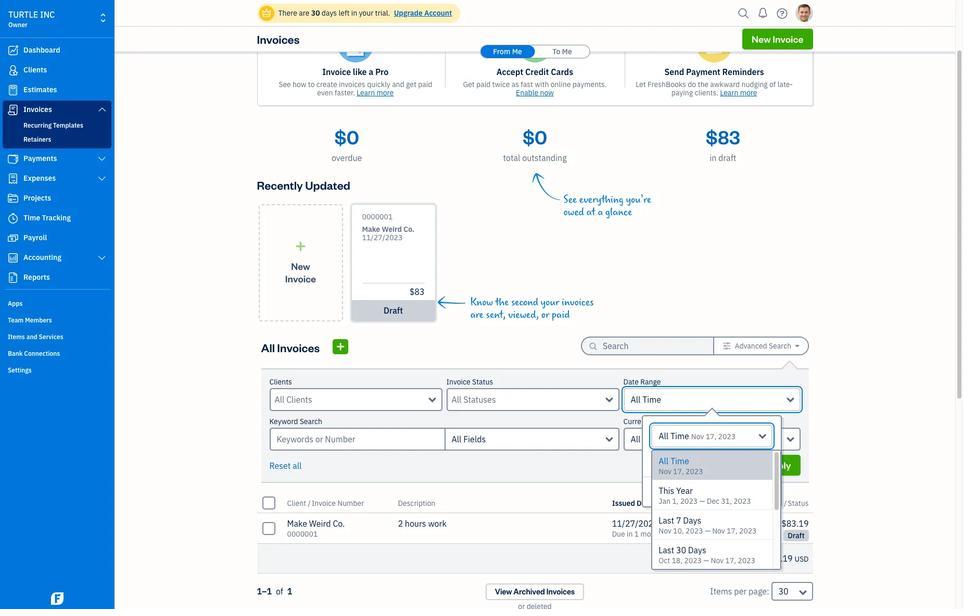 Task type: vqa. For each thing, say whether or not it's contained in the screenshot.


Task type: locate. For each thing, give the bounding box(es) containing it.
how
[[293, 80, 307, 89]]

All Clients search field
[[275, 393, 429, 406]]

issued up 11/27/2023 due in 1 month
[[613, 498, 636, 508]]

$0 inside $0 overdue
[[335, 125, 359, 149]]

0 vertical spatial cancel
[[715, 459, 745, 471]]

know the second your invoices are sent, viewed, or paid
[[471, 296, 594, 321]]

chevron large down image
[[97, 105, 107, 114], [97, 155, 107, 163], [97, 175, 107, 183], [97, 254, 107, 262]]

payroll link
[[3, 229, 112, 247]]

of right 1–1
[[276, 586, 283, 597]]

time down range
[[643, 394, 662, 405]]

0 vertical spatial apply
[[766, 459, 792, 471]]

weird
[[382, 225, 402, 234], [309, 518, 331, 529]]

there are 30 days left in your trial. upgrade account
[[278, 8, 452, 18]]

2 horizontal spatial paid
[[552, 309, 570, 321]]

clients down all invoices
[[270, 377, 292, 387]]

invoices right "archived"
[[547, 587, 575, 597]]

0 vertical spatial apply button
[[757, 455, 801, 476]]

$0 overdue
[[332, 125, 362, 163]]

1 vertical spatial 11/27/2023
[[613, 518, 659, 529]]

learn right faster.
[[357, 88, 375, 97]]

2 last from the top
[[659, 545, 675, 555]]

:
[[759, 553, 762, 564]]

1 vertical spatial 0000001
[[287, 529, 318, 539]]

expenses link
[[3, 169, 112, 188]]

items for items and services
[[8, 333, 25, 341]]

1 horizontal spatial search
[[769, 341, 792, 351]]

/ for amount
[[785, 498, 787, 508]]

1 horizontal spatial paid
[[477, 80, 491, 89]]

2023 up year
[[686, 467, 704, 476]]

$83.19 right :
[[766, 553, 793, 564]]

learn more down reminders in the top of the page
[[721, 88, 758, 97]]

1 horizontal spatial clients
[[270, 377, 292, 387]]

days
[[322, 8, 337, 18]]

1 vertical spatial status
[[788, 498, 809, 508]]

due down all currencies dropdown button on the right bottom of page
[[739, 457, 754, 467]]

0 vertical spatial search
[[769, 341, 792, 351]]

chevron large down image inside invoices link
[[97, 105, 107, 114]]

upgrade
[[394, 8, 423, 18]]

0 vertical spatial new
[[752, 33, 771, 45]]

invoices inside know the second your invoices are sent, viewed, or paid
[[562, 296, 594, 308]]

me right from
[[512, 47, 523, 56]]

1 left month
[[635, 529, 639, 539]]

date left range
[[624, 377, 639, 387]]

see everything you're owed at a glance
[[564, 194, 652, 218]]

0000001 inside the make weird co. 0000001
[[287, 529, 318, 539]]

1 horizontal spatial $83
[[706, 125, 741, 149]]

0 horizontal spatial more
[[377, 88, 394, 97]]

items left per
[[711, 586, 733, 597]]

all for all fields
[[452, 434, 462, 444]]

the right do
[[698, 80, 709, 89]]

2 learn from the left
[[721, 88, 739, 97]]

0 horizontal spatial make
[[287, 518, 307, 529]]

last left 7 at the bottom of page
[[659, 515, 675, 526]]

clients up estimates
[[23, 65, 47, 75]]

1 more from the left
[[377, 88, 394, 97]]

all inside all time nov 17, 2023
[[659, 456, 669, 466]]

0 vertical spatial due
[[739, 457, 754, 467]]

1 horizontal spatial a
[[598, 206, 603, 218]]

from
[[493, 47, 511, 56]]

0 horizontal spatial invoices
[[339, 80, 366, 89]]

0 horizontal spatial your
[[359, 8, 374, 18]]

new
[[752, 33, 771, 45], [291, 260, 310, 272]]

1 vertical spatial new
[[291, 260, 310, 272]]

0 vertical spatial in
[[352, 8, 358, 18]]

0000001 inside 0000001 make weird co. 11/27/2023
[[362, 212, 393, 221]]

all time nov 17, 2023 up invoice date option group
[[659, 431, 736, 441]]

due date
[[739, 457, 773, 467], [665, 498, 695, 508]]

1 vertical spatial apply button
[[729, 481, 773, 502]]

— up last 30 days oct 18, 2023 — nov 17, 2023
[[705, 526, 711, 536]]

0 horizontal spatial a
[[369, 67, 374, 77]]

due date down year
[[665, 498, 695, 508]]

days inside last 30 days oct 18, 2023 — nov 17, 2023
[[689, 545, 707, 555]]

— left the 'dec'
[[700, 497, 706, 506]]

main element
[[0, 0, 141, 609]]

1 horizontal spatial in
[[627, 529, 633, 539]]

1 horizontal spatial 1
[[635, 529, 639, 539]]

4 chevron large down image from the top
[[97, 254, 107, 262]]

invoices
[[339, 80, 366, 89], [562, 296, 594, 308]]

this year jan 1, 2023 — dec 31, 2023
[[659, 486, 752, 506]]

weird inside 0000001 make weird co. 11/27/2023
[[382, 225, 402, 234]]

days
[[684, 515, 702, 526], [689, 545, 707, 555]]

viewed,
[[509, 309, 539, 321]]

date up amount
[[756, 457, 773, 467]]

1 horizontal spatial your
[[541, 296, 560, 308]]

paid right get
[[477, 80, 491, 89]]

3 chevron large down image from the top
[[97, 175, 107, 183]]

days inside last 7 days nov 10, 2023 — nov 17, 2023
[[684, 515, 702, 526]]

0 horizontal spatial and
[[26, 333, 37, 341]]

view archived invoices
[[495, 587, 575, 597]]

advanced search button
[[715, 338, 808, 354]]

0 horizontal spatial due date
[[665, 498, 695, 508]]

new invoice down go to help image
[[752, 33, 804, 45]]

1 vertical spatial and
[[26, 333, 37, 341]]

1 horizontal spatial $0
[[523, 125, 548, 149]]

paid inside see how to create invoices quickly and get paid even faster.
[[418, 80, 433, 89]]

1 horizontal spatial due date
[[739, 457, 773, 467]]

draft inside $83.19 draft
[[788, 531, 805, 540]]

time up invoice date option group
[[671, 431, 690, 441]]

all inside "date range" field
[[659, 431, 669, 441]]

0 horizontal spatial the
[[496, 296, 509, 308]]

clients link
[[3, 61, 112, 80]]

are down know
[[471, 309, 484, 321]]

apply button up the amount / status
[[757, 455, 801, 476]]

$0 up outstanding
[[523, 125, 548, 149]]

turtle
[[8, 9, 38, 20]]

search inside advanced search dropdown button
[[769, 341, 792, 351]]

due down this
[[665, 498, 678, 508]]

1 vertical spatial are
[[471, 309, 484, 321]]

invoices inside main element
[[23, 105, 52, 114]]

date right '1,'
[[679, 498, 695, 508]]

chevron large down image down retainers link
[[97, 155, 107, 163]]

Keyword Search text field
[[270, 428, 445, 451]]

1 vertical spatial draft
[[384, 305, 403, 316]]

settings
[[8, 366, 32, 374]]

caretdown image
[[796, 342, 800, 350]]

nov left the "total"
[[711, 556, 724, 565]]

17, inside last 30 days oct 18, 2023 — nov 17, 2023
[[726, 556, 737, 565]]

17, left the "total"
[[726, 556, 737, 565]]

view
[[495, 587, 512, 597]]

0 horizontal spatial learn more
[[357, 88, 394, 97]]

see up owed
[[564, 194, 577, 206]]

payment
[[687, 67, 721, 77]]

learn more
[[357, 88, 394, 97], [721, 88, 758, 97]]

cancel button for the topmost apply "button"
[[705, 455, 755, 476]]

31,
[[722, 497, 732, 506]]

nov inside "date range" field
[[692, 432, 705, 441]]

status
[[473, 377, 494, 387], [788, 498, 809, 508]]

estimates
[[23, 85, 57, 94]]

inc
[[40, 9, 55, 20]]

0 vertical spatial $83.19
[[782, 518, 809, 529]]

due inside 11/27/2023 due in 1 month
[[613, 529, 626, 539]]

1 chevron large down image from the top
[[97, 105, 107, 114]]

date
[[624, 377, 639, 387], [696, 457, 714, 467], [756, 457, 773, 467], [637, 498, 653, 508], [679, 498, 695, 508]]

cancel down all currencies dropdown button on the right bottom of page
[[715, 459, 745, 471]]

invoices inside see how to create invoices quickly and get paid even faster.
[[339, 80, 366, 89]]

new down plus image
[[291, 260, 310, 272]]

outstanding
[[523, 153, 567, 163]]

3 / from the left
[[785, 498, 787, 508]]

issued up year
[[669, 457, 694, 467]]

$83 in draft
[[706, 125, 741, 163]]

0 horizontal spatial search
[[300, 417, 323, 426]]

2 me from the left
[[562, 47, 572, 56]]

list box
[[653, 451, 781, 569]]

1 vertical spatial —
[[705, 526, 711, 536]]

1 learn from the left
[[357, 88, 375, 97]]

recently updated
[[257, 178, 351, 192]]

see inside see everything you're owed at a glance
[[564, 194, 577, 206]]

paid right or
[[552, 309, 570, 321]]

invoices down there
[[257, 32, 300, 46]]

2 chevron large down image from the top
[[97, 155, 107, 163]]

time inside dropdown button
[[643, 394, 662, 405]]

timer image
[[7, 213, 19, 224]]

2 $0 from the left
[[523, 125, 548, 149]]

1 horizontal spatial me
[[562, 47, 572, 56]]

1 all time nov 17, 2023 from the top
[[659, 431, 736, 441]]

0 horizontal spatial 11/27/2023
[[362, 233, 403, 242]]

days down last 7 days nov 10, 2023 — nov 17, 2023 at the bottom right
[[689, 545, 707, 555]]

keyword search
[[270, 417, 323, 426]]

all for all currencies
[[631, 434, 641, 444]]

issued date
[[669, 457, 714, 467], [613, 498, 653, 508]]

glance
[[606, 206, 633, 218]]

1 last from the top
[[659, 515, 675, 526]]

amount
[[757, 498, 783, 508]]

even
[[317, 88, 333, 97]]

0 horizontal spatial new invoice link
[[259, 204, 343, 321]]

17, up grand
[[727, 526, 738, 536]]

paid right the get
[[418, 80, 433, 89]]

new down the notifications icon
[[752, 33, 771, 45]]

your up or
[[541, 296, 560, 308]]

1 horizontal spatial due
[[665, 498, 678, 508]]

nudging
[[742, 80, 768, 89]]

0 vertical spatial a
[[369, 67, 374, 77]]

0 vertical spatial and
[[392, 80, 405, 89]]

amount link
[[757, 498, 785, 508]]

2 vertical spatial draft
[[788, 531, 805, 540]]

paid inside accept credit cards get paid twice as fast with online payments. enable now
[[477, 80, 491, 89]]

left
[[339, 8, 350, 18]]

items down team
[[8, 333, 25, 341]]

add invoice image
[[336, 340, 346, 353]]

see inside see how to create invoices quickly and get paid even faster.
[[279, 80, 291, 89]]

me for to me
[[562, 47, 572, 56]]

2 learn more from the left
[[721, 88, 758, 97]]

2 vertical spatial due
[[613, 529, 626, 539]]

last inside last 7 days nov 10, 2023 — nov 17, 2023
[[659, 515, 675, 526]]

issued date up year
[[669, 457, 714, 467]]

1 $0 from the left
[[335, 125, 359, 149]]

time tracking link
[[3, 209, 112, 228]]

0 vertical spatial make
[[362, 225, 380, 234]]

30 inside last 30 days oct 18, 2023 — nov 17, 2023
[[677, 545, 687, 555]]

0 vertical spatial 11/27/2023
[[362, 233, 403, 242]]

report image
[[7, 272, 19, 283]]

0 horizontal spatial $83
[[410, 287, 425, 297]]

1 vertical spatial search
[[300, 417, 323, 426]]

chart image
[[7, 253, 19, 263]]

1 horizontal spatial weird
[[382, 225, 402, 234]]

clients inside main element
[[23, 65, 47, 75]]

chevron large down image inside payments link
[[97, 155, 107, 163]]

0 vertical spatial invoices
[[339, 80, 366, 89]]

/ right client
[[308, 498, 311, 508]]

in
[[352, 8, 358, 18], [710, 153, 717, 163], [627, 529, 633, 539]]

more
[[377, 88, 394, 97], [741, 88, 758, 97]]

accounting
[[23, 253, 61, 262]]

chevron large down image up the recurring templates link
[[97, 105, 107, 114]]

or
[[542, 309, 550, 321]]

1 vertical spatial new invoice
[[285, 260, 316, 284]]

go to help image
[[775, 5, 791, 21]]

the
[[698, 80, 709, 89], [496, 296, 509, 308]]

dec
[[707, 497, 720, 506]]

all inside field
[[452, 434, 462, 444]]

send payment reminders image
[[697, 26, 733, 63]]

2 horizontal spatial 30
[[779, 586, 789, 597]]

in inside 11/27/2023 due in 1 month
[[627, 529, 633, 539]]

1,
[[673, 497, 679, 506]]

1 vertical spatial see
[[564, 194, 577, 206]]

Search text field
[[603, 338, 697, 354]]

accounting link
[[3, 249, 112, 267]]

chevron large down image inside accounting "link"
[[97, 254, 107, 262]]

overdue
[[332, 153, 362, 163]]

1 vertical spatial of
[[276, 586, 283, 597]]

$83.19 draft
[[782, 518, 809, 540]]

0 horizontal spatial new invoice
[[285, 260, 316, 284]]

of left the late-
[[770, 80, 777, 89]]

/ left status link
[[785, 498, 787, 508]]

0 horizontal spatial issued
[[613, 498, 636, 508]]

chevron large down image inside expenses 'link'
[[97, 175, 107, 183]]

1 horizontal spatial new invoice
[[752, 33, 804, 45]]

— inside last 30 days oct 18, 2023 — nov 17, 2023
[[704, 556, 710, 565]]

18,
[[672, 556, 683, 565]]

2023 up invoice date option group
[[719, 432, 736, 441]]

time right timer icon on the left top of page
[[23, 213, 40, 222]]

the up sent,
[[496, 296, 509, 308]]

cancel for the bottommost apply "button"'s cancel button
[[687, 486, 717, 498]]

Keyword Search field
[[445, 428, 620, 451]]

range
[[641, 377, 661, 387]]

cancel button for the bottommost apply "button"
[[677, 481, 727, 502]]

1 horizontal spatial of
[[770, 80, 777, 89]]

0 vertical spatial 0000001
[[362, 212, 393, 221]]

1 me from the left
[[512, 47, 523, 56]]

0 vertical spatial your
[[359, 8, 374, 18]]

all invoices
[[261, 340, 320, 355]]

1 vertical spatial the
[[496, 296, 509, 308]]

0000001
[[362, 212, 393, 221], [287, 529, 318, 539]]

0 vertical spatial new invoice
[[752, 33, 804, 45]]

30 left days
[[311, 8, 320, 18]]

your left the trial.
[[359, 8, 374, 18]]

last for last 30 days
[[659, 545, 675, 555]]

your
[[359, 8, 374, 18], [541, 296, 560, 308]]

1 vertical spatial new invoice link
[[259, 204, 343, 321]]

issued date left caretdown image
[[613, 498, 653, 508]]

2023
[[719, 432, 736, 441], [686, 467, 704, 476], [681, 497, 698, 506], [734, 497, 752, 506], [686, 526, 704, 536], [740, 526, 757, 536], [685, 556, 702, 565], [738, 556, 756, 565]]

0 horizontal spatial are
[[299, 8, 310, 18]]

$83.19 down status link
[[782, 518, 809, 529]]

in inside $83 in draft
[[710, 153, 717, 163]]

/
[[308, 498, 311, 508], [661, 498, 664, 508], [785, 498, 787, 508]]

learn more down pro
[[357, 88, 394, 97]]

2 more from the left
[[741, 88, 758, 97]]

payment image
[[7, 154, 19, 164]]

status up $83.19 draft
[[788, 498, 809, 508]]

30 right page:
[[779, 586, 789, 597]]

me right to
[[562, 47, 572, 56]]

1 right 1–1
[[287, 586, 292, 597]]

0 horizontal spatial apply
[[738, 486, 764, 498]]

/ for client
[[308, 498, 311, 508]]

services
[[39, 333, 63, 341]]

0 horizontal spatial new
[[291, 260, 310, 272]]

1 / from the left
[[308, 498, 311, 508]]

retainers
[[23, 135, 51, 143]]

all time nov 17, 2023 inside "date range" field
[[659, 431, 736, 441]]

search right keyword
[[300, 417, 323, 426]]

0 vertical spatial clients
[[23, 65, 47, 75]]

apply button right the 'dec'
[[729, 481, 773, 502]]

team members link
[[3, 312, 112, 328]]

1–1 of 1
[[257, 586, 292, 597]]

1 vertical spatial issued
[[613, 498, 636, 508]]

new invoice down plus image
[[285, 260, 316, 284]]

0 vertical spatial status
[[473, 377, 494, 387]]

0 vertical spatial $83
[[706, 125, 741, 149]]

make inside the make weird co. 0000001
[[287, 518, 307, 529]]

chevron large down image down payments link
[[97, 175, 107, 183]]

dashboard image
[[7, 45, 19, 56]]

status up all statuses search box
[[473, 377, 494, 387]]

— inside last 7 days nov 10, 2023 — nov 17, 2023
[[705, 526, 711, 536]]

a left pro
[[369, 67, 374, 77]]

/ right caretdown image
[[661, 498, 664, 508]]

search for keyword search
[[300, 417, 323, 426]]

last inside last 30 days oct 18, 2023 — nov 17, 2023
[[659, 545, 675, 555]]

2 vertical spatial in
[[627, 529, 633, 539]]

time inside "date range" field
[[671, 431, 690, 441]]

last up the oct
[[659, 545, 675, 555]]

settings image
[[723, 342, 732, 350]]

a right at
[[598, 206, 603, 218]]

items inside main element
[[8, 333, 25, 341]]

0 vertical spatial items
[[8, 333, 25, 341]]

due left month
[[613, 529, 626, 539]]

2023 right '10,'
[[686, 526, 704, 536]]

30
[[311, 8, 320, 18], [677, 545, 687, 555], [779, 586, 789, 597]]

search for advanced search
[[769, 341, 792, 351]]

learn right clients.
[[721, 88, 739, 97]]

1 horizontal spatial draft
[[719, 153, 737, 163]]

0 horizontal spatial 1
[[287, 586, 292, 597]]

invoice date option group
[[652, 448, 773, 468]]

1 horizontal spatial more
[[741, 88, 758, 97]]

1 horizontal spatial and
[[392, 80, 405, 89]]

1 horizontal spatial make
[[362, 225, 380, 234]]

$0
[[335, 125, 359, 149], [523, 125, 548, 149]]

1 vertical spatial your
[[541, 296, 560, 308]]

1 horizontal spatial are
[[471, 309, 484, 321]]

owner
[[8, 21, 28, 29]]

all time
[[631, 394, 662, 405]]

apply up the amount / status
[[766, 459, 792, 471]]

2 / from the left
[[661, 498, 664, 508]]

invoices up recurring at the top left of page
[[23, 105, 52, 114]]

more down pro
[[377, 88, 394, 97]]

invoices for even
[[339, 80, 366, 89]]

1 vertical spatial make
[[287, 518, 307, 529]]

are right there
[[299, 8, 310, 18]]

— for last 30 days
[[704, 556, 710, 565]]

nov up invoice date option group
[[692, 432, 705, 441]]

as
[[512, 80, 519, 89]]

days right 7 at the bottom of page
[[684, 515, 702, 526]]

2 horizontal spatial draft
[[788, 531, 805, 540]]

cancel up the due date link
[[687, 486, 717, 498]]

1 vertical spatial a
[[598, 206, 603, 218]]

nov inside last 30 days oct 18, 2023 — nov 17, 2023
[[711, 556, 724, 565]]

more down reminders in the top of the page
[[741, 88, 758, 97]]

— inside this year jan 1, 2023 — dec 31, 2023
[[700, 497, 706, 506]]

— left grand
[[704, 556, 710, 565]]

of inside let freshbooks do the awkward nudging of late- paying clients.
[[770, 80, 777, 89]]

0 horizontal spatial in
[[352, 8, 358, 18]]

tracking
[[42, 213, 71, 222]]

0 horizontal spatial co.
[[333, 518, 345, 529]]

1 horizontal spatial co.
[[404, 225, 415, 234]]

1 vertical spatial weird
[[309, 518, 331, 529]]

days for last 30 days
[[689, 545, 707, 555]]

weird inside the make weird co. 0000001
[[309, 518, 331, 529]]

$0 for $0 total outstanding
[[523, 125, 548, 149]]

30 inside items per page: field
[[779, 586, 789, 597]]

search left caretdown icon
[[769, 341, 792, 351]]

1 horizontal spatial apply
[[766, 459, 792, 471]]

fields
[[464, 434, 486, 444]]

1 learn more from the left
[[357, 88, 394, 97]]

and left the get
[[392, 80, 405, 89]]

0 horizontal spatial weird
[[309, 518, 331, 529]]

items
[[8, 333, 25, 341], [711, 586, 733, 597]]

nov left '10,'
[[659, 526, 672, 536]]

$0 up overdue
[[335, 125, 359, 149]]

17, up year
[[674, 467, 684, 476]]

— for last 7 days
[[705, 526, 711, 536]]

due date inside invoice date option group
[[739, 457, 773, 467]]

jan
[[659, 497, 671, 506]]

like
[[353, 67, 367, 77]]

cancel
[[715, 459, 745, 471], [687, 486, 717, 498]]

time down currencies
[[671, 456, 690, 466]]

0 vertical spatial draft
[[719, 153, 737, 163]]

apply up amount
[[738, 486, 764, 498]]

1 horizontal spatial new invoice link
[[743, 29, 814, 49]]

Items per page: field
[[772, 582, 814, 601]]

1 vertical spatial items
[[711, 586, 733, 597]]

the inside know the second your invoices are sent, viewed, or paid
[[496, 296, 509, 308]]

chevron large down image up reports link
[[97, 254, 107, 262]]

and
[[392, 80, 405, 89], [26, 333, 37, 341]]

month
[[641, 529, 662, 539]]

time inside main element
[[23, 213, 40, 222]]

$83
[[706, 125, 741, 149], [410, 287, 425, 297]]

$0 inside $0 total outstanding
[[523, 125, 548, 149]]

0 vertical spatial 30
[[311, 8, 320, 18]]

30 up 18,
[[677, 545, 687, 555]]

more for send payment reminders
[[741, 88, 758, 97]]

2 hours work
[[398, 518, 447, 529]]

0 vertical spatial due date
[[739, 457, 773, 467]]



Task type: describe. For each thing, give the bounding box(es) containing it.
advanced
[[735, 341, 768, 351]]

list box containing all time
[[653, 451, 781, 569]]

per
[[735, 586, 747, 597]]

chevron large down image for accounting
[[97, 254, 107, 262]]

2023 right 31,
[[734, 497, 752, 506]]

description
[[398, 498, 436, 508]]

grand
[[716, 553, 739, 564]]

invoice like a pro image
[[338, 26, 374, 63]]

project image
[[7, 193, 19, 204]]

and inside main element
[[26, 333, 37, 341]]

faster.
[[335, 88, 355, 97]]

your inside know the second your invoices are sent, viewed, or paid
[[541, 296, 560, 308]]

2023 up the "total"
[[740, 526, 757, 536]]

client image
[[7, 65, 19, 76]]

17, inside "date range" field
[[706, 432, 717, 441]]

let freshbooks do the awkward nudging of late- paying clients.
[[636, 80, 794, 97]]

everything
[[580, 194, 624, 206]]

11/27/2023 inside 11/27/2023 due in 1 month
[[613, 518, 659, 529]]

total
[[504, 153, 521, 163]]

$83 for $83 in draft
[[706, 125, 741, 149]]

quickly
[[367, 80, 391, 89]]

caretdown image
[[655, 499, 659, 507]]

accept
[[497, 67, 524, 77]]

apply for the bottommost apply "button"
[[738, 486, 764, 498]]

1 inside 11/27/2023 due in 1 month
[[635, 529, 639, 539]]

2023 right 18,
[[685, 556, 702, 565]]

settings link
[[3, 362, 112, 378]]

paid inside know the second your invoices are sent, viewed, or paid
[[552, 309, 570, 321]]

expense image
[[7, 174, 19, 184]]

usd
[[795, 554, 809, 564]]

last 7 days nov 10, 2023 — nov 17, 2023
[[659, 515, 757, 536]]

2023 down year
[[681, 497, 698, 506]]

credit
[[526, 67, 549, 77]]

all
[[293, 461, 302, 471]]

0000001 make weird co. 11/27/2023
[[362, 212, 415, 242]]

11/27/2023 due in 1 month
[[613, 518, 662, 539]]

make weird co. 0000001
[[287, 518, 345, 539]]

new invoice link for know the second your invoices are sent, viewed, or paid
[[259, 204, 343, 321]]

there
[[278, 8, 297, 18]]

notifications image
[[755, 3, 772, 23]]

plus image
[[295, 241, 307, 251]]

nov up last 30 days oct 18, 2023 — nov 17, 2023
[[713, 526, 726, 536]]

invoices for paid
[[562, 296, 594, 308]]

cards
[[551, 67, 574, 77]]

invoices link
[[3, 101, 112, 119]]

templates
[[53, 121, 83, 129]]

all for all time
[[631, 394, 641, 405]]

1 vertical spatial clients
[[270, 377, 292, 387]]

the inside let freshbooks do the awkward nudging of late- paying clients.
[[698, 80, 709, 89]]

2023 left :
[[738, 556, 756, 565]]

invoice image
[[7, 105, 19, 115]]

11/27/2023 inside 0000001 make weird co. 11/27/2023
[[362, 233, 403, 242]]

invoices left add invoice image
[[277, 340, 320, 355]]

0 horizontal spatial of
[[276, 586, 283, 597]]

apps
[[8, 300, 23, 307]]

me for from me
[[512, 47, 523, 56]]

client
[[287, 498, 306, 508]]

$0 for $0 overdue
[[335, 125, 359, 149]]

Date Range field
[[652, 425, 773, 448]]

turtle inc owner
[[8, 9, 55, 29]]

1 vertical spatial issued date
[[613, 498, 653, 508]]

and inside see how to create invoices quickly and get paid even faster.
[[392, 80, 405, 89]]

reminders
[[723, 67, 765, 77]]

reset all button
[[270, 460, 302, 472]]

due inside invoice date option group
[[739, 457, 754, 467]]

1 horizontal spatial new
[[752, 33, 771, 45]]

last for last 7 days
[[659, 515, 675, 526]]

archived
[[514, 587, 545, 597]]

projects
[[23, 193, 51, 203]]

crown image
[[261, 8, 272, 18]]

cancel for cancel button related to the topmost apply "button"
[[715, 459, 745, 471]]

$83 for $83
[[410, 287, 425, 297]]

2 hours work link
[[386, 513, 608, 544]]

search image
[[736, 5, 753, 21]]

chevron large down image for payments
[[97, 155, 107, 163]]

1 horizontal spatial status
[[788, 498, 809, 508]]

1 vertical spatial $83.19
[[766, 553, 793, 564]]

close image
[[794, 0, 806, 7]]

draft inside $83 in draft
[[719, 153, 737, 163]]

date down all currencies dropdown button on the right bottom of page
[[696, 457, 714, 467]]

team members
[[8, 316, 52, 324]]

10,
[[674, 526, 684, 536]]

projects link
[[3, 189, 112, 208]]

account
[[425, 8, 452, 18]]

0 horizontal spatial status
[[473, 377, 494, 387]]

all currencies
[[631, 434, 683, 444]]

chevron large down image for invoices
[[97, 105, 107, 114]]

7
[[677, 515, 682, 526]]

learn more for reminders
[[721, 88, 758, 97]]

issued date inside invoice date option group
[[669, 457, 714, 467]]

time inside all time nov 17, 2023
[[671, 456, 690, 466]]

co. inside the make weird co. 0000001
[[333, 518, 345, 529]]

all currencies button
[[624, 428, 801, 451]]

estimate image
[[7, 85, 19, 95]]

this
[[659, 486, 675, 496]]

year
[[677, 486, 693, 496]]

money image
[[7, 233, 19, 243]]

create
[[317, 80, 337, 89]]

reset
[[270, 461, 291, 471]]

a inside see everything you're owed at a glance
[[598, 206, 603, 218]]

learn for reminders
[[721, 88, 739, 97]]

send
[[665, 67, 685, 77]]

dashboard
[[23, 45, 60, 55]]

date left caretdown image
[[637, 498, 653, 508]]

retainers link
[[5, 133, 109, 146]]

days for last 7 days
[[684, 515, 702, 526]]

2023 inside "date range" field
[[719, 432, 736, 441]]

apply for the topmost apply "button"
[[766, 459, 792, 471]]

learn more for a
[[357, 88, 394, 97]]

nov up this
[[659, 467, 672, 476]]

page:
[[749, 586, 770, 597]]

recurring
[[23, 121, 52, 129]]

to
[[308, 80, 315, 89]]

bank connections link
[[3, 345, 112, 361]]

items for items per page:
[[711, 586, 733, 597]]

co. inside 0000001 make weird co. 11/27/2023
[[404, 225, 415, 234]]

to
[[553, 47, 561, 56]]

status link
[[788, 498, 809, 508]]

see for see how to create invoices quickly and get paid even faster.
[[279, 80, 291, 89]]

send payment reminders
[[665, 67, 765, 77]]

see for see everything you're owed at a glance
[[564, 194, 577, 206]]

1–1
[[257, 586, 272, 597]]

do
[[688, 80, 697, 89]]

awkward
[[711, 80, 740, 89]]

reports link
[[3, 268, 112, 287]]

to me
[[553, 47, 572, 56]]

recently
[[257, 178, 303, 192]]

are inside know the second your invoices are sent, viewed, or paid
[[471, 309, 484, 321]]

apps link
[[3, 295, 112, 311]]

2
[[398, 518, 403, 529]]

number
[[338, 498, 364, 508]]

all for all invoices
[[261, 340, 275, 355]]

get
[[463, 80, 475, 89]]

know
[[471, 296, 493, 308]]

accept credit cards get paid twice as fast with online payments. enable now
[[463, 67, 607, 97]]

enable
[[516, 88, 539, 97]]

0 vertical spatial are
[[299, 8, 310, 18]]

1 vertical spatial due
[[665, 498, 678, 508]]

2 all time nov 17, 2023 from the top
[[659, 456, 704, 476]]

more for invoice like a pro
[[377, 88, 394, 97]]

All Statuses search field
[[452, 393, 606, 406]]

freshbooks image
[[49, 592, 66, 605]]

now
[[541, 88, 554, 97]]

currency
[[624, 417, 653, 426]]

amount / status
[[757, 498, 809, 508]]

advanced search
[[735, 341, 792, 351]]

items and services link
[[3, 329, 112, 344]]

learn for a
[[357, 88, 375, 97]]

chevron large down image for expenses
[[97, 175, 107, 183]]

reset all
[[270, 461, 302, 471]]

new invoice link for invoices
[[743, 29, 814, 49]]

view archived invoices link
[[486, 584, 585, 600]]

expenses
[[23, 174, 56, 183]]

0 horizontal spatial draft
[[384, 305, 403, 316]]

make inside 0000001 make weird co. 11/27/2023
[[362, 225, 380, 234]]

payments link
[[3, 150, 112, 168]]

items per page:
[[711, 586, 770, 597]]

issued date link
[[613, 498, 661, 508]]

17, inside last 7 days nov 10, 2023 — nov 17, 2023
[[727, 526, 738, 536]]

paying
[[672, 88, 694, 97]]

issued inside invoice date option group
[[669, 457, 694, 467]]

let
[[636, 80, 646, 89]]

accept credit cards image
[[517, 26, 554, 63]]

at
[[587, 206, 596, 218]]

connections
[[24, 350, 60, 357]]

late-
[[778, 80, 794, 89]]



